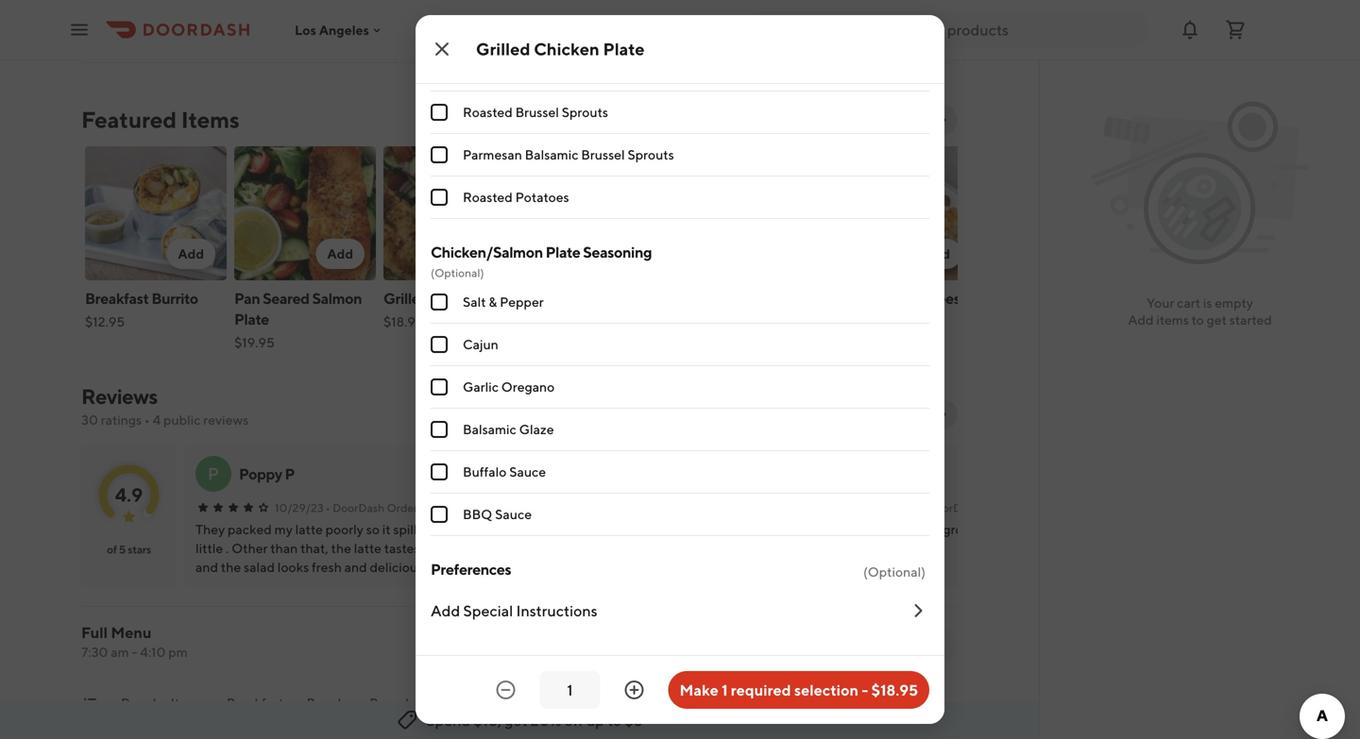 Task type: locate. For each thing, give the bounding box(es) containing it.
add button
[[167, 239, 215, 269], [316, 239, 365, 269], [465, 239, 514, 269], [615, 239, 663, 269], [913, 239, 962, 269]]

Balsamic Glaze checkbox
[[431, 421, 448, 438]]

Roasted Potatoes checkbox
[[431, 189, 448, 206]]

- inside full menu 7:30 am - 4:10 pm
[[132, 645, 137, 660]]

0 horizontal spatial p
[[208, 464, 219, 484]]

add button up salmon
[[316, 239, 365, 269]]

1 vertical spatial sauce
[[495, 507, 532, 522]]

2 horizontal spatial &
[[990, 696, 998, 711]]

0 horizontal spatial to
[[608, 712, 622, 730]]

2 doordash from the left
[[928, 502, 980, 515]]

1 vertical spatial sprouts
[[628, 147, 674, 163]]

0 horizontal spatial (optional)
[[431, 266, 484, 280]]

reviews
[[203, 412, 249, 428]]

roasted down parmesan
[[463, 189, 513, 205]]

doordash for order
[[333, 502, 385, 515]]

angeles
[[319, 22, 369, 38]]

add button for chicken avocado salad
[[615, 239, 663, 269]]

review inside button
[[815, 407, 860, 422]]

5 add button from the left
[[913, 239, 962, 269]]

items
[[181, 106, 240, 133], [171, 696, 204, 711]]

hot
[[647, 696, 670, 711]]

reviews link
[[81, 385, 158, 409]]

doordash for review
[[928, 502, 980, 515]]

add button for pan seared salmon plate
[[316, 239, 365, 269]]

grilled inside dialog
[[476, 39, 531, 59]]

salads
[[491, 696, 530, 711]]

items for popular items
[[171, 696, 204, 711]]

1 horizontal spatial get
[[1207, 312, 1227, 328]]

add button for grilled chicken plate
[[465, 239, 514, 269]]

$19.95
[[234, 335, 275, 351]]

2 horizontal spatial •
[[921, 502, 925, 515]]

& inside button
[[990, 696, 998, 711]]

pepper
[[500, 294, 544, 310]]

1 horizontal spatial brussel
[[581, 147, 625, 163]]

sandwiches
[[552, 696, 624, 711]]

1 horizontal spatial $18.95
[[872, 682, 918, 700]]

1 horizontal spatial breakfast
[[227, 696, 284, 711]]

sauce right the buffalo
[[509, 464, 546, 480]]

add inside the your cart is empty add items to get started
[[1128, 312, 1154, 328]]

0 horizontal spatial doordash
[[333, 502, 385, 515]]

-
[[132, 645, 137, 660], [862, 682, 868, 700]]

grilled left salt & pepper checkbox
[[384, 290, 429, 308]]

items inside heading
[[181, 106, 240, 133]]

add button up salt & pepper
[[465, 239, 514, 269]]

items inside button
[[171, 696, 204, 711]]

1 horizontal spatial &
[[906, 290, 915, 308]]

Caesar Salad checkbox
[[431, 19, 448, 36]]

previous image
[[898, 407, 913, 422]]

add button for breakfast burrito
[[167, 239, 215, 269]]

salt
[[463, 294, 486, 310]]

3 add button from the left
[[465, 239, 514, 269]]

1 horizontal spatial review
[[982, 502, 1020, 515]]

- right am
[[132, 645, 137, 660]]

0 vertical spatial brussel
[[515, 104, 559, 120]]

doordash
[[333, 502, 385, 515], [928, 502, 980, 515]]

of 5 stars
[[107, 543, 151, 556]]

0 horizontal spatial -
[[132, 645, 137, 660]]

p
[[208, 464, 219, 484], [285, 465, 295, 483]]

to right up
[[608, 712, 622, 730]]

a
[[581, 465, 592, 483]]

1 vertical spatial grilled
[[384, 290, 429, 308]]

pan
[[234, 290, 260, 308]]

chicken for grilled chicken plate $18.95
[[432, 290, 487, 308]]

Item Search search field
[[686, 637, 943, 658]]

group
[[431, 0, 930, 219]]

chicken inside grilled chicken plate $18.95
[[432, 290, 487, 308]]

review
[[815, 407, 860, 422], [982, 502, 1020, 515]]

bacon
[[831, 290, 874, 308]]

roasted
[[463, 104, 513, 120], [463, 189, 513, 205]]

0 horizontal spatial $18.95
[[384, 314, 424, 330]]

plate inside grilled chicken plate $18.95
[[490, 290, 524, 308]]

bagels button
[[307, 694, 347, 725]]

• inside the reviews 30 ratings • 4 public reviews
[[144, 412, 150, 428]]

chicken up roasted brussel sprouts
[[534, 39, 600, 59]]

menu
[[111, 624, 152, 642]]

chicken avocado salad image
[[533, 146, 675, 281]]

0 horizontal spatial balsamic
[[463, 422, 517, 437]]

sauce right bbq
[[495, 507, 532, 522]]

add button for bacon egg & cheese
[[913, 239, 962, 269]]

1 horizontal spatial balsamic
[[525, 147, 579, 163]]

items right popular
[[171, 696, 204, 711]]

1
[[722, 682, 728, 700]]

1 vertical spatial brussel
[[581, 147, 625, 163]]

balsamic inside group
[[525, 147, 579, 163]]

& inside 'chicken/salmon plate seasoning' group
[[489, 294, 497, 310]]

2 add button from the left
[[316, 239, 365, 269]]

1 vertical spatial review
[[982, 502, 1020, 515]]

1 vertical spatial roasted
[[463, 189, 513, 205]]

items right featured
[[181, 106, 240, 133]]

to inside the your cart is empty add items to get started
[[1192, 312, 1204, 328]]

breakfast burrito image
[[85, 146, 227, 281]]

featured items heading
[[81, 105, 240, 135]]

balsamic
[[525, 147, 579, 163], [463, 422, 517, 437]]

chicken up 'cajun' checkbox
[[432, 290, 487, 308]]

balsamic inside 'chicken/salmon plate seasoning' group
[[463, 422, 517, 437]]

add inside button
[[786, 407, 812, 422]]

scroll menu navigation right image
[[935, 696, 950, 711]]

cheese
[[918, 290, 969, 308]]

started
[[1230, 312, 1272, 328]]

0 horizontal spatial get
[[505, 712, 528, 730]]

0 vertical spatial review
[[815, 407, 860, 422]]

breakfast left bagels
[[227, 696, 284, 711]]

- for $18.95
[[862, 682, 868, 700]]

0 horizontal spatial •
[[144, 412, 150, 428]]

add
[[178, 246, 204, 262], [327, 246, 353, 262], [477, 246, 503, 262], [626, 246, 652, 262], [924, 246, 950, 262], [1128, 312, 1154, 328], [786, 407, 812, 422], [431, 602, 460, 620]]

doordash left 'order'
[[333, 502, 385, 515]]

1 horizontal spatial -
[[862, 682, 868, 700]]

Mac & Cheese checkbox
[[431, 61, 448, 78]]

1 add button from the left
[[167, 239, 215, 269]]

salad
[[533, 310, 569, 328]]

0 vertical spatial roasted
[[463, 104, 513, 120]]

0 horizontal spatial review
[[815, 407, 860, 422]]

Current quantity is 1 number field
[[551, 680, 589, 701]]

0 vertical spatial get
[[1207, 312, 1227, 328]]

(optional) inside chicken/salmon plate seasoning (optional)
[[431, 266, 484, 280]]

0 vertical spatial (optional)
[[431, 266, 484, 280]]

roasted for roasted potatoes
[[463, 189, 513, 205]]

to for items
[[1192, 312, 1204, 328]]

popular items
[[121, 696, 204, 711]]

0 horizontal spatial brussel
[[515, 104, 559, 120]]

roasted brussel sprouts
[[463, 104, 608, 120]]

1 horizontal spatial grilled
[[476, 39, 531, 59]]

2 roasted from the top
[[463, 189, 513, 205]]

decrease quantity by 1 image
[[495, 679, 517, 702]]

- inside 'button'
[[862, 682, 868, 700]]

grilled chicken plate dialog
[[416, 0, 945, 725]]

0 vertical spatial to
[[1192, 312, 1204, 328]]

doordash down 'next' icon
[[928, 502, 980, 515]]

roasted up parmesan
[[463, 104, 513, 120]]

close grilled chicken plate image
[[431, 38, 453, 60]]

plates/bowls
[[672, 696, 751, 711]]

chicken inside dialog
[[534, 39, 600, 59]]

to for up
[[608, 712, 622, 730]]

add button up cheese
[[913, 239, 962, 269]]

& left tea
[[990, 696, 998, 711]]

spend
[[426, 712, 471, 730]]

breakfast for breakfast
[[227, 696, 284, 711]]

breakfast inside breakfast burrito $12.95
[[85, 290, 149, 308]]

get
[[1207, 312, 1227, 328], [505, 712, 528, 730]]

bacon egg & cheese image
[[831, 146, 973, 281]]

grilled right close grilled chicken plate image
[[476, 39, 531, 59]]

0 vertical spatial balsamic
[[525, 147, 579, 163]]

add inside the grilled chicken plate dialog
[[431, 602, 460, 620]]

$5
[[625, 712, 643, 730]]

chicken
[[534, 39, 600, 59], [432, 290, 487, 308], [533, 290, 588, 308]]

items for featured items
[[181, 106, 240, 133]]

increase quantity by 1 image
[[623, 679, 646, 702]]

1 doordash from the left
[[333, 502, 385, 515]]

grilled chicken plate image
[[384, 146, 525, 281]]

brussel up parmesan balsamic brussel sprouts
[[515, 104, 559, 120]]

& right salt at left top
[[489, 294, 497, 310]]

add special instructions
[[431, 602, 598, 620]]

plate
[[603, 39, 645, 59], [546, 243, 581, 261], [490, 290, 524, 308], [234, 310, 269, 328]]

& right egg
[[906, 290, 915, 308]]

group containing roasted brussel sprouts
[[431, 0, 930, 219]]

balsamic up the buffalo
[[463, 422, 517, 437]]

preferences
[[431, 561, 511, 579]]

1 vertical spatial $18.95
[[872, 682, 918, 700]]

cajun
[[463, 337, 499, 352]]

chicken up the salad
[[533, 290, 588, 308]]

Garlic Oregano checkbox
[[431, 379, 448, 396]]

0 vertical spatial items
[[181, 106, 240, 133]]

off
[[565, 712, 584, 730]]

0 horizontal spatial grilled
[[384, 290, 429, 308]]

0 horizontal spatial breakfast
[[85, 290, 149, 308]]

1 horizontal spatial doordash
[[928, 502, 980, 515]]

1 vertical spatial to
[[608, 712, 622, 730]]

Parmesan Balsamic Brussel Sprouts checkbox
[[431, 146, 448, 163]]

balsamic up potatoes
[[525, 147, 579, 163]]

brussel down roasted brussel sprouts
[[581, 147, 625, 163]]

burrito
[[151, 290, 198, 308]]

grilled inside grilled chicken plate $18.95
[[384, 290, 429, 308]]

0 vertical spatial grilled
[[476, 39, 531, 59]]

$18.95
[[384, 314, 424, 330], [872, 682, 918, 700]]

1 vertical spatial items
[[171, 696, 204, 711]]

0 vertical spatial -
[[132, 645, 137, 660]]

is
[[1203, 295, 1213, 311]]

curtis
[[538, 465, 578, 483]]

1 horizontal spatial (optional)
[[864, 565, 926, 580]]

4
[[153, 412, 161, 428]]

0 horizontal spatial &
[[489, 294, 497, 310]]

bagels
[[307, 696, 347, 711]]

4:10
[[140, 645, 166, 660]]

0 horizontal spatial sprouts
[[562, 104, 608, 120]]

brunch button
[[370, 694, 413, 725]]

0 vertical spatial sauce
[[509, 464, 546, 480]]

$15,
[[474, 712, 502, 730]]

add button up avocado
[[615, 239, 663, 269]]

potatoes
[[515, 189, 569, 205]]

0 vertical spatial breakfast
[[85, 290, 149, 308]]

bbq sauce
[[463, 507, 532, 522]]

breakfast up $12.95
[[85, 290, 149, 308]]

1 horizontal spatial to
[[1192, 312, 1204, 328]]

make 1 required selection - $18.95 button
[[668, 672, 930, 710]]

make
[[680, 682, 719, 700]]

get down salads
[[505, 712, 528, 730]]

4 add button from the left
[[615, 239, 663, 269]]

coffee & tea
[[946, 696, 1022, 711]]

•
[[144, 412, 150, 428], [326, 502, 330, 515], [921, 502, 925, 515]]

1 vertical spatial (optional)
[[864, 565, 926, 580]]

1 roasted from the top
[[463, 104, 513, 120]]

1 vertical spatial breakfast
[[227, 696, 284, 711]]

p right poppy
[[285, 465, 295, 483]]

10/29/23
[[275, 502, 324, 515]]

& inside bacon egg & cheese $10.95
[[906, 290, 915, 308]]

1 vertical spatial -
[[862, 682, 868, 700]]

full
[[81, 624, 108, 642]]

0 vertical spatial $18.95
[[384, 314, 424, 330]]

plate inside pan seared salmon plate $19.95
[[234, 310, 269, 328]]

0 vertical spatial sprouts
[[562, 104, 608, 120]]

plate inside chicken/salmon plate seasoning (optional)
[[546, 243, 581, 261]]

1 vertical spatial balsamic
[[463, 422, 517, 437]]

- left catering
[[862, 682, 868, 700]]

sauce
[[509, 464, 546, 480], [495, 507, 532, 522]]

1 horizontal spatial •
[[326, 502, 330, 515]]

to
[[1192, 312, 1204, 328], [608, 712, 622, 730]]

p left poppy
[[208, 464, 219, 484]]

add button up burrito
[[167, 239, 215, 269]]

seared
[[263, 290, 310, 308]]

get down the is
[[1207, 312, 1227, 328]]

to down 'cart'
[[1192, 312, 1204, 328]]

• doordash order
[[326, 502, 418, 515]]

30
[[81, 412, 98, 428]]



Task type: describe. For each thing, give the bounding box(es) containing it.
selection
[[794, 682, 859, 700]]

get inside the your cart is empty add items to get started
[[1207, 312, 1227, 328]]

your cart is empty add items to get started
[[1128, 295, 1272, 328]]

$18.95 inside grilled chicken plate $18.95
[[384, 314, 424, 330]]

roasted for roasted brussel sprouts
[[463, 104, 513, 120]]

make 1 required selection - $18.95
[[680, 682, 918, 700]]

Roasted Brussel Sprouts checkbox
[[431, 104, 448, 121]]

your
[[1147, 295, 1175, 311]]

grilled for grilled chicken plate $18.95
[[384, 290, 429, 308]]

brunch
[[370, 696, 413, 711]]

stars
[[128, 543, 151, 556]]

spend $15, get 20% off up to $5
[[426, 712, 643, 730]]

next image
[[935, 407, 950, 422]]

seasoning
[[583, 243, 652, 261]]

hot plates/bowls
[[647, 696, 751, 711]]

popular
[[121, 696, 168, 711]]

reviews
[[81, 385, 158, 409]]

$18.95 inside 'button'
[[872, 682, 918, 700]]

grilled chicken plate $18.95
[[384, 290, 524, 330]]

breakfast bowl image
[[682, 146, 824, 281]]

of
[[107, 543, 117, 556]]

• for • doordash review
[[921, 502, 925, 515]]

pan seared salmon plate $19.95
[[234, 290, 362, 351]]

breakfast burrito $12.95
[[85, 290, 198, 330]]

chicken avocado salad
[[533, 290, 650, 328]]

& for salt & pepper
[[489, 294, 497, 310]]

oregano
[[501, 379, 555, 395]]

breakfast button
[[227, 694, 284, 725]]

balsamic glaze
[[463, 422, 554, 437]]

coffee
[[946, 696, 987, 711]]

- for 4:10
[[132, 645, 137, 660]]

$12.95
[[85, 314, 125, 330]]

pan seared salmon plate image
[[234, 146, 376, 281]]

• for • doordash order
[[326, 502, 330, 515]]

add special instructions button
[[431, 586, 930, 637]]

grilled chicken plate
[[476, 39, 645, 59]]

add review button
[[774, 400, 871, 430]]

Buffalo Sauce checkbox
[[431, 464, 448, 481]]

BBQ Sauce checkbox
[[431, 506, 448, 523]]

sauce for bbq sauce
[[495, 507, 532, 522]]

add review
[[786, 407, 860, 422]]

sandwiches button
[[552, 694, 624, 725]]

catering
[[871, 696, 923, 711]]

5
[[119, 543, 126, 556]]

• doordash review
[[921, 502, 1020, 515]]

next button of carousel image
[[935, 112, 950, 128]]

avocado
[[591, 290, 650, 308]]

breakfast for breakfast burrito $12.95
[[85, 290, 149, 308]]

tea
[[1001, 696, 1022, 711]]

garlic
[[463, 379, 499, 395]]

coffee & tea button
[[946, 694, 1022, 725]]

grilled for grilled chicken plate
[[476, 39, 531, 59]]

featured items
[[81, 106, 240, 133]]

chicken/salmon plate seasoning (optional)
[[431, 243, 652, 280]]

1 vertical spatial get
[[505, 712, 528, 730]]

hot plates/bowls button
[[647, 694, 751, 725]]

special
[[463, 602, 513, 620]]

$10.95
[[831, 314, 873, 330]]

up
[[587, 712, 605, 730]]

pm
[[168, 645, 188, 660]]

$14.95 button
[[678, 143, 828, 343]]

20%
[[531, 712, 562, 730]]

bbq
[[463, 507, 493, 522]]

ratings
[[101, 412, 142, 428]]

glaze
[[519, 422, 554, 437]]

open menu image
[[68, 18, 91, 41]]

1 horizontal spatial p
[[285, 465, 295, 483]]

chicken inside chicken avocado salad
[[533, 290, 588, 308]]

salmon
[[312, 290, 362, 308]]

& for coffee & tea
[[990, 696, 998, 711]]

los angeles button
[[295, 22, 384, 38]]

sauce for buffalo sauce
[[509, 464, 546, 480]]

roasted potatoes
[[463, 189, 569, 205]]

0 items, open order cart image
[[1224, 18, 1247, 41]]

cart
[[1177, 295, 1201, 311]]

poppy p
[[239, 465, 295, 483]]

4.9
[[115, 484, 143, 506]]

1 horizontal spatial sprouts
[[628, 147, 674, 163]]

buffalo
[[463, 464, 507, 480]]

curtis a
[[538, 465, 592, 483]]

parmesan
[[463, 147, 522, 163]]

c
[[506, 464, 519, 484]]

los angeles
[[295, 22, 369, 38]]

featured
[[81, 106, 177, 133]]

salads button
[[491, 694, 530, 725]]

$14.95
[[682, 314, 723, 330]]

instructions
[[516, 602, 598, 620]]

egg
[[876, 290, 903, 308]]

buffalo sauce
[[463, 464, 546, 480]]

chicken/salmon plate seasoning group
[[431, 242, 930, 537]]

popular items button
[[121, 694, 204, 725]]

garlic oregano
[[463, 379, 555, 395]]

reviews 30 ratings • 4 public reviews
[[81, 385, 249, 428]]

sides
[[774, 696, 807, 711]]

los
[[295, 22, 316, 38]]

empty
[[1215, 295, 1254, 311]]

poppy
[[239, 465, 282, 483]]

Cajun checkbox
[[431, 336, 448, 353]]

required
[[731, 682, 791, 700]]

7:30
[[81, 645, 108, 660]]

Salt & Pepper checkbox
[[431, 294, 448, 311]]

chicken/salmon
[[431, 243, 543, 261]]

notification bell image
[[1179, 18, 1202, 41]]

salt & pepper
[[463, 294, 544, 310]]

group
[[829, 696, 868, 711]]

chicken for grilled chicken plate
[[534, 39, 600, 59]]

group catering
[[829, 696, 923, 711]]



Task type: vqa. For each thing, say whether or not it's contained in the screenshot.
fee, corresponding to Villa
no



